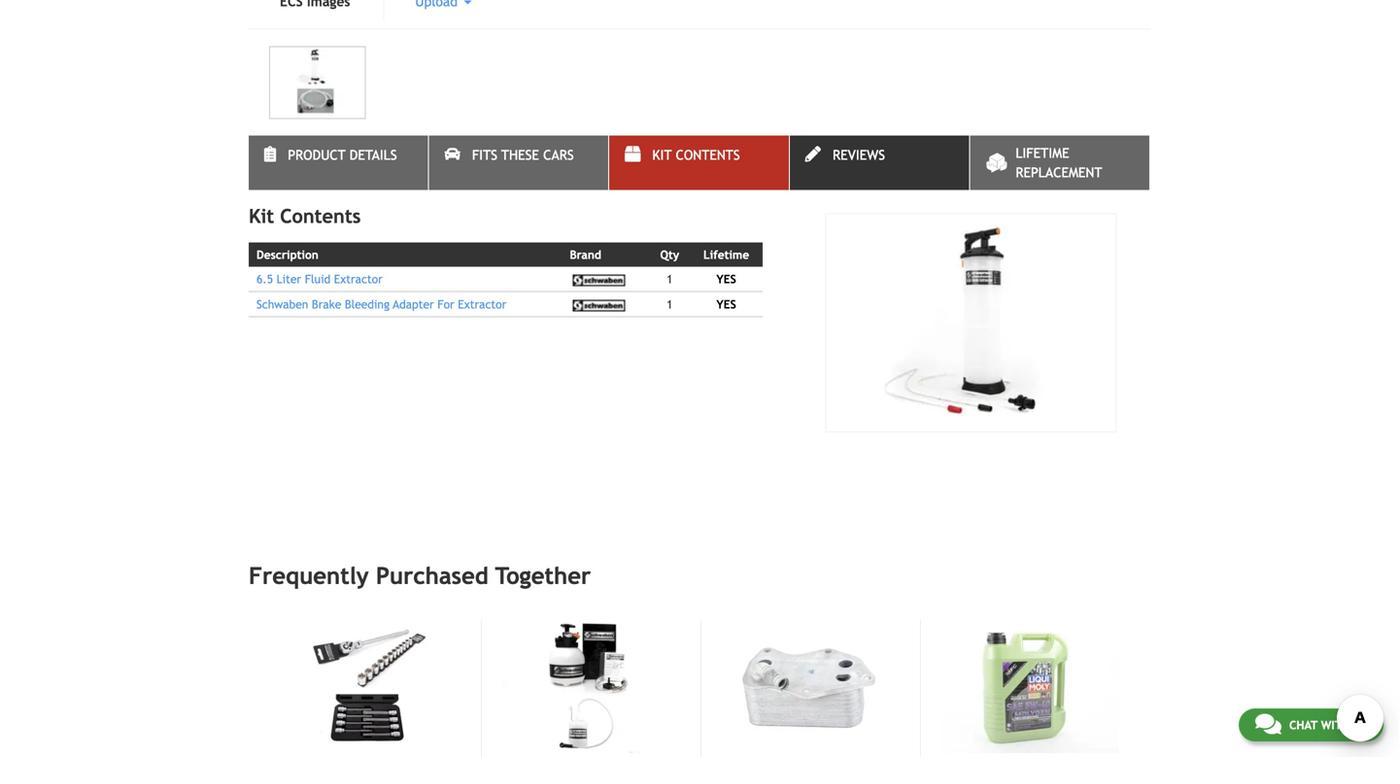 Task type: vqa. For each thing, say whether or not it's contained in the screenshot.
'6.5 Liter Fluid Extractor'
yes



Task type: describe. For each thing, give the bounding box(es) containing it.
details
[[350, 147, 397, 163]]

kit contents inside the kit contents link
[[653, 147, 740, 163]]

3-liter european pressure brake bleeder with free catch bottle image
[[502, 620, 679, 753]]

1 vertical spatial kit contents
[[249, 204, 361, 227]]

0 vertical spatial extractor
[[334, 272, 383, 286]]

3/8 image
[[281, 620, 460, 754]]

chat with us link
[[1239, 709, 1384, 742]]

brand
[[570, 248, 602, 261]]

lifetime for lifetime
[[704, 248, 749, 261]]

comments image
[[1256, 712, 1282, 736]]

with
[[1321, 718, 1350, 732]]

1 vertical spatial extractor
[[458, 298, 507, 311]]

description
[[257, 248, 319, 261]]

kit contents link
[[610, 135, 789, 190]]

fits
[[472, 147, 498, 163]]

schwaben - corporate logo image for 6.5 liter fluid extractor
[[570, 274, 628, 286]]

purchased
[[376, 562, 489, 589]]

product details
[[288, 147, 397, 163]]

frequently purchased together
[[249, 562, 591, 589]]

schwaben brake bleeding adapter for extractor link
[[257, 298, 507, 311]]

contents inside the kit contents link
[[676, 147, 740, 163]]

lifetime replacement link
[[970, 135, 1150, 190]]

brake
[[312, 298, 341, 311]]

yes for 6.5 liter fluid extractor
[[717, 272, 736, 286]]

us
[[1354, 718, 1368, 732]]

fits these cars link
[[429, 135, 609, 190]]

reviews link
[[790, 135, 969, 190]]

lifetime replacement
[[1016, 145, 1103, 180]]

liter
[[277, 272, 301, 286]]

cars
[[543, 147, 574, 163]]

qty
[[660, 248, 680, 261]]



Task type: locate. For each thing, give the bounding box(es) containing it.
1 horizontal spatial kit contents
[[653, 147, 740, 163]]

2 schwaben - corporate logo image from the top
[[570, 300, 628, 311]]

1 horizontal spatial kit
[[653, 147, 672, 163]]

6.5 liter fluid extractor link
[[257, 272, 383, 286]]

1 vertical spatial kit
[[249, 204, 274, 227]]

molygen new generation engine oil (5w-40) - 5 liter image
[[941, 620, 1119, 753]]

for
[[438, 298, 455, 311]]

0 horizontal spatial lifetime
[[704, 248, 749, 261]]

schwaben brake bleeding adapter for extractor
[[257, 298, 507, 311]]

6.5 liter fluid extractor
[[257, 272, 383, 286]]

contents
[[676, 147, 740, 163], [280, 204, 361, 227]]

yes
[[717, 272, 736, 286], [717, 298, 736, 311]]

adapter
[[393, 298, 434, 311]]

together
[[495, 562, 591, 589]]

0 horizontal spatial contents
[[280, 204, 361, 227]]

1 for 6.5 liter fluid extractor
[[667, 272, 673, 286]]

1 horizontal spatial lifetime
[[1016, 145, 1070, 161]]

these
[[502, 147, 539, 163]]

lifetime for lifetime replacement
[[1016, 145, 1070, 161]]

lifetime up replacement
[[1016, 145, 1070, 161]]

lifetime right qty
[[704, 248, 749, 261]]

0 vertical spatial lifetime
[[1016, 145, 1070, 161]]

0 horizontal spatial kit
[[249, 204, 274, 227]]

1 horizontal spatial extractor
[[458, 298, 507, 311]]

1 vertical spatial schwaben - corporate logo image
[[570, 300, 628, 311]]

chat with us
[[1290, 718, 1368, 732]]

2 yes from the top
[[717, 298, 736, 311]]

lifetime inside lifetime replacement
[[1016, 145, 1070, 161]]

extractor up the bleeding on the left of the page
[[334, 272, 383, 286]]

6.5
[[257, 272, 273, 286]]

1 schwaben - corporate logo image from the top
[[570, 274, 628, 286]]

chat
[[1290, 718, 1318, 732]]

schwaben - corporate logo image for schwaben brake bleeding adapter for extractor
[[570, 300, 628, 311]]

1 horizontal spatial contents
[[676, 147, 740, 163]]

oil cooler image
[[721, 620, 899, 753]]

schwaben
[[257, 298, 308, 311]]

0 vertical spatial contents
[[676, 147, 740, 163]]

1 vertical spatial lifetime
[[704, 248, 749, 261]]

1 1 from the top
[[667, 272, 673, 286]]

1 yes from the top
[[717, 272, 736, 286]]

0 vertical spatial kit contents
[[653, 147, 740, 163]]

1 vertical spatial yes
[[717, 298, 736, 311]]

kit inside the kit contents link
[[653, 147, 672, 163]]

yes for schwaben brake bleeding adapter for extractor
[[717, 298, 736, 311]]

1 for schwaben brake bleeding adapter for extractor
[[667, 298, 673, 311]]

2 1 from the top
[[667, 298, 673, 311]]

0 vertical spatial yes
[[717, 272, 736, 286]]

fluid
[[305, 272, 331, 286]]

es#2841122 - 011885sch01a - 6.5 liter fluid extractor - extract all types of oils and fluids the easy way. do your oil change without getting under your car! - schwaben - audi bmw volkswagen mercedes benz mini porsche image
[[826, 213, 1117, 432]]

lifetime
[[1016, 145, 1070, 161], [704, 248, 749, 261]]

1 vertical spatial 1
[[667, 298, 673, 311]]

replacement
[[1016, 165, 1103, 180]]

fits these cars
[[472, 147, 574, 163]]

kit
[[653, 147, 672, 163], [249, 204, 274, 227]]

reviews
[[833, 147, 885, 163]]

0 horizontal spatial kit contents
[[249, 204, 361, 227]]

bleeding
[[345, 298, 390, 311]]

0 vertical spatial kit
[[653, 147, 672, 163]]

1
[[667, 272, 673, 286], [667, 298, 673, 311]]

1 vertical spatial contents
[[280, 204, 361, 227]]

product details link
[[249, 135, 428, 190]]

0 vertical spatial schwaben - corporate logo image
[[570, 274, 628, 286]]

product
[[288, 147, 346, 163]]

extractor right for
[[458, 298, 507, 311]]

es#4732766 - 011885sch01a01kt - 6.5 liter fluid extractor with free brake bleeding adapter - extract all types of oils and fluids the easy way. do your oil change without getting under your car! includes a free brake bleeding adapter! - doorbusters - audi bmw volkswagen mercedes benz mini porsche image
[[269, 46, 366, 119]]

schwaben - corporate logo image
[[570, 274, 628, 286], [570, 300, 628, 311]]

extractor
[[334, 272, 383, 286], [458, 298, 507, 311]]

0 horizontal spatial extractor
[[334, 272, 383, 286]]

0 vertical spatial 1
[[667, 272, 673, 286]]

frequently
[[249, 562, 369, 589]]

kit contents
[[653, 147, 740, 163], [249, 204, 361, 227]]



